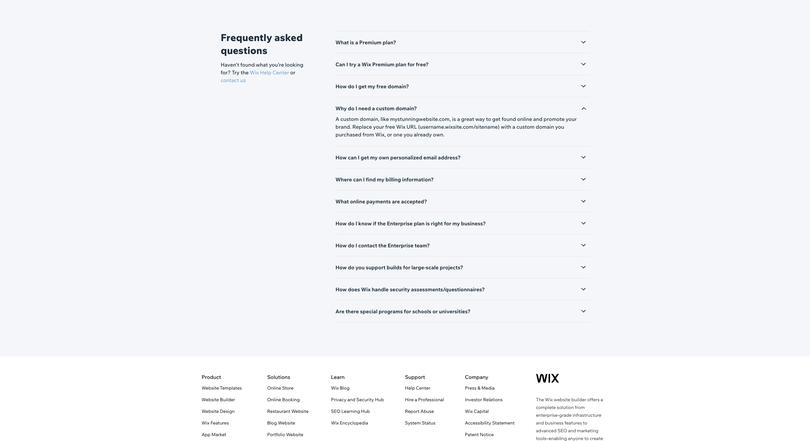 Task type: vqa. For each thing, say whether or not it's contained in the screenshot.
the more. to the bottom
no



Task type: locate. For each thing, give the bounding box(es) containing it.
and up domain
[[534, 116, 543, 122]]

1 vertical spatial seo
[[558, 428, 567, 434]]

for
[[408, 61, 415, 68], [444, 220, 452, 227], [403, 264, 411, 271], [404, 308, 411, 315]]

plan left right
[[414, 220, 425, 227]]

a
[[355, 39, 358, 46], [358, 61, 361, 68], [372, 105, 375, 112], [457, 116, 460, 122], [513, 124, 516, 130], [415, 397, 417, 403], [601, 397, 603, 403]]

or left one at the left top
[[387, 131, 392, 138]]

get
[[359, 83, 367, 90], [493, 116, 501, 122], [361, 154, 369, 161]]

i for how do i get my free domain?
[[356, 83, 357, 90]]

online down "solutions"
[[267, 385, 281, 391]]

security
[[390, 286, 410, 293]]

builder
[[220, 397, 235, 403]]

wix down "what"
[[250, 69, 259, 76]]

professional
[[418, 397, 444, 403]]

4 how from the top
[[336, 242, 347, 249]]

support
[[366, 264, 386, 271]]

accessibility statement link
[[465, 419, 515, 427]]

1 vertical spatial help
[[405, 385, 415, 391]]

2 vertical spatial the
[[379, 242, 387, 249]]

1 horizontal spatial found
[[502, 116, 516, 122]]

plan left free?
[[396, 61, 407, 68]]

what up can
[[336, 39, 349, 46]]

are there special programs for schools or universities?
[[336, 308, 471, 315]]

online left promote
[[517, 116, 532, 122]]

1 horizontal spatial custom
[[376, 105, 395, 112]]

your right promote
[[566, 116, 577, 122]]

center inside try the wix help center or contact us
[[273, 69, 289, 76]]

why do i need a custom domain?
[[336, 105, 417, 112]]

is up "try"
[[350, 39, 354, 46]]

wix inside a custom domain, like mystunningwebsite.com, is a great way to get found online and promote your brand. replace your free wix url (username.wixsite.com/sitename) with a custom domain you purchased from wix, or one you already own.
[[396, 124, 406, 130]]

0 vertical spatial get
[[359, 83, 367, 90]]

can
[[336, 61, 345, 68]]

1 vertical spatial plan
[[414, 220, 425, 227]]

hub down "security"
[[361, 409, 370, 414]]

0 vertical spatial the
[[241, 69, 249, 76]]

0 horizontal spatial contact
[[221, 77, 239, 83]]

1 vertical spatial enterprise
[[388, 242, 414, 249]]

custom up brand.
[[341, 116, 359, 122]]

wix right "try"
[[362, 61, 371, 68]]

what for what is a premium plan?
[[336, 39, 349, 46]]

0 vertical spatial your
[[566, 116, 577, 122]]

to inside a custom domain, like mystunningwebsite.com, is a great way to get found online and promote your brand. replace your free wix url (username.wixsite.com/sitename) with a custom domain you purchased from wix, or one you already own.
[[486, 116, 491, 122]]

marketing
[[577, 428, 599, 434]]

domain? down 'can i try a wix premium plan for free?'
[[388, 83, 409, 90]]

online left the payments
[[350, 198, 365, 205]]

wix help center link
[[250, 69, 289, 76]]

1 horizontal spatial seo
[[558, 428, 567, 434]]

contact down for?
[[221, 77, 239, 83]]

abuse
[[421, 409, 434, 414]]

for left 'large-'
[[403, 264, 411, 271]]

blog inside 'link'
[[267, 420, 277, 426]]

premium left plan?
[[359, 39, 382, 46]]

my left 'business?'
[[453, 220, 460, 227]]

can left find
[[353, 176, 362, 183]]

help center
[[405, 385, 431, 391]]

you down promote
[[556, 124, 565, 130]]

1 vertical spatial can
[[353, 176, 362, 183]]

do for get
[[348, 83, 355, 90]]

domain? for how do i get my free domain?
[[388, 83, 409, 90]]

or
[[290, 69, 296, 76], [387, 131, 392, 138], [433, 308, 438, 315]]

or inside a custom domain, like mystunningwebsite.com, is a great way to get found online and promote your brand. replace your free wix url (username.wixsite.com/sitename) with a custom domain you purchased from wix, or one you already own.
[[387, 131, 392, 138]]

security
[[357, 397, 374, 403]]

a right the hire
[[415, 397, 417, 403]]

1 vertical spatial get
[[493, 116, 501, 122]]

i for how do i contact the enterprise team?
[[356, 242, 357, 249]]

from down the replace
[[363, 131, 374, 138]]

1 vertical spatial custom
[[341, 116, 359, 122]]

online booking
[[267, 397, 300, 403]]

0 horizontal spatial is
[[350, 39, 354, 46]]

0 vertical spatial contact
[[221, 77, 239, 83]]

seo learning hub
[[331, 409, 370, 414]]

get left own
[[361, 154, 369, 161]]

there
[[346, 308, 359, 315]]

privacy and security hub link
[[331, 396, 384, 404]]

help up the hire
[[405, 385, 415, 391]]

website down booking
[[292, 409, 309, 414]]

1 vertical spatial center
[[416, 385, 431, 391]]

replace
[[353, 124, 372, 130]]

advanced
[[536, 428, 557, 434]]

my right find
[[377, 176, 385, 183]]

found left "what"
[[240, 61, 255, 68]]

my left own
[[370, 154, 378, 161]]

a right offers
[[601, 397, 603, 403]]

how
[[336, 83, 347, 90], [336, 154, 347, 161], [336, 220, 347, 227], [336, 242, 347, 249], [336, 264, 347, 271], [336, 286, 347, 293]]

1 how from the top
[[336, 83, 347, 90]]

website templates
[[202, 385, 242, 391]]

how do i contact the enterprise team?
[[336, 242, 430, 249]]

1 do from the top
[[348, 83, 355, 90]]

0 horizontal spatial or
[[290, 69, 296, 76]]

0 vertical spatial custom
[[376, 105, 395, 112]]

contact down know
[[359, 242, 377, 249]]

large-
[[412, 264, 426, 271]]

is left right
[[426, 220, 430, 227]]

1 vertical spatial from
[[575, 405, 585, 411]]

seo down the business
[[558, 428, 567, 434]]

domain? up mystunningwebsite.com,
[[396, 105, 417, 112]]

press
[[465, 385, 477, 391]]

with
[[501, 124, 512, 130]]

free down like
[[385, 124, 395, 130]]

1 vertical spatial domain?
[[396, 105, 417, 112]]

do
[[348, 83, 355, 90], [348, 105, 355, 112], [348, 220, 355, 227], [348, 242, 355, 249], [348, 264, 355, 271]]

press & media
[[465, 385, 495, 391]]

i for how do i know if the enterprise plan is right for my business?
[[356, 220, 357, 227]]

2 horizontal spatial is
[[452, 116, 456, 122]]

help down "what"
[[260, 69, 272, 76]]

3 do from the top
[[348, 220, 355, 227]]

0 horizontal spatial seo
[[331, 409, 341, 414]]

0 horizontal spatial center
[[273, 69, 289, 76]]

2 vertical spatial you
[[356, 264, 365, 271]]

center down you're
[[273, 69, 289, 76]]

1 horizontal spatial contact
[[359, 242, 377, 249]]

2 horizontal spatial custom
[[517, 124, 535, 130]]

0 vertical spatial from
[[363, 131, 374, 138]]

found inside a custom domain, like mystunningwebsite.com, is a great way to get found online and promote your brand. replace your free wix url (username.wixsite.com/sitename) with a custom domain you purchased from wix, or one you already own.
[[502, 116, 516, 122]]

0 vertical spatial to
[[486, 116, 491, 122]]

domain,
[[360, 116, 380, 122]]

0 horizontal spatial blog
[[267, 420, 277, 426]]

online
[[517, 116, 532, 122], [350, 198, 365, 205]]

0 vertical spatial can
[[348, 154, 357, 161]]

the up us
[[241, 69, 249, 76]]

the up support
[[379, 242, 387, 249]]

seo down privacy
[[331, 409, 341, 414]]

patent notice
[[465, 432, 494, 438]]

1 vertical spatial what
[[336, 198, 349, 205]]

2 vertical spatial or
[[433, 308, 438, 315]]

1 what from the top
[[336, 39, 349, 46]]

frequently
[[221, 31, 272, 44]]

how for how do i get my free domain?
[[336, 83, 347, 90]]

grade
[[559, 413, 572, 418]]

1 vertical spatial online
[[350, 198, 365, 205]]

like
[[381, 116, 389, 122]]

wix features link
[[202, 419, 229, 427]]

1 vertical spatial your
[[373, 124, 384, 130]]

or down looking in the top of the page
[[290, 69, 296, 76]]

1 horizontal spatial from
[[575, 405, 585, 411]]

0 vertical spatial seo
[[331, 409, 341, 414]]

portfolio
[[267, 432, 285, 438]]

website inside 'link'
[[278, 420, 295, 426]]

6 how from the top
[[336, 286, 347, 293]]

4 do from the top
[[348, 242, 355, 249]]

5 do from the top
[[348, 264, 355, 271]]

help inside try the wix help center or contact us
[[260, 69, 272, 76]]

0 vertical spatial plan
[[396, 61, 407, 68]]

free
[[377, 83, 387, 90], [385, 124, 395, 130]]

how does wix handle security assessments/questionnaires?
[[336, 286, 485, 293]]

0 vertical spatial what
[[336, 39, 349, 46]]

press & media link
[[465, 384, 495, 392]]

blog
[[340, 385, 350, 391], [267, 420, 277, 426]]

domain? for why do i need a custom domain?
[[396, 105, 417, 112]]

found up "with"
[[502, 116, 516, 122]]

1 horizontal spatial hub
[[375, 397, 384, 403]]

wix left capital
[[465, 409, 473, 414]]

0 horizontal spatial your
[[373, 124, 384, 130]]

0 vertical spatial domain?
[[388, 83, 409, 90]]

you left support
[[356, 264, 365, 271]]

wix up complete at the bottom of page
[[545, 397, 553, 403]]

tools–enabling
[[536, 436, 567, 441]]

do for know
[[348, 220, 355, 227]]

how for how do i contact the enterprise team?
[[336, 242, 347, 249]]

can for how
[[348, 154, 357, 161]]

to down the marketing
[[585, 436, 589, 441]]

2 vertical spatial is
[[426, 220, 430, 227]]

accepted?
[[401, 198, 427, 205]]

1 vertical spatial hub
[[361, 409, 370, 414]]

online up restaurant
[[267, 397, 281, 403]]

can i try a wix premium plan for free?
[[336, 61, 429, 68]]

do for support
[[348, 264, 355, 271]]

i for where can i find my billing information?
[[363, 176, 365, 183]]

1 horizontal spatial help
[[405, 385, 415, 391]]

blog up portfolio
[[267, 420, 277, 426]]

1 vertical spatial online
[[267, 397, 281, 403]]

free?
[[416, 61, 429, 68]]

app market link
[[202, 431, 226, 439]]

hub inside 'link'
[[375, 397, 384, 403]]

2 online from the top
[[267, 397, 281, 403]]

i for how can i get my own personalized email address?
[[358, 154, 360, 161]]

statement
[[493, 420, 515, 426]]

2 do from the top
[[348, 105, 355, 112]]

1 vertical spatial or
[[387, 131, 392, 138]]

blog website
[[267, 420, 295, 426]]

where
[[336, 176, 352, 183]]

blog down 'learn'
[[340, 385, 350, 391]]

0 horizontal spatial from
[[363, 131, 374, 138]]

for right right
[[444, 220, 452, 227]]

a right "with"
[[513, 124, 516, 130]]

1 vertical spatial blog
[[267, 420, 277, 426]]

the right if
[[378, 220, 386, 227]]

can down purchased
[[348, 154, 357, 161]]

1 horizontal spatial center
[[416, 385, 431, 391]]

you down url
[[404, 131, 413, 138]]

0 vertical spatial or
[[290, 69, 296, 76]]

how for how does wix handle security assessments/questionnaires?
[[336, 286, 347, 293]]

design
[[220, 409, 235, 414]]

0 vertical spatial you
[[556, 124, 565, 130]]

personalized
[[391, 154, 422, 161]]

1 vertical spatial you
[[404, 131, 413, 138]]

1 vertical spatial is
[[452, 116, 456, 122]]

0 horizontal spatial help
[[260, 69, 272, 76]]

accessibility statement
[[465, 420, 515, 426]]

1 vertical spatial free
[[385, 124, 395, 130]]

2 horizontal spatial or
[[433, 308, 438, 315]]

enterprise down are
[[387, 220, 413, 227]]

0 vertical spatial help
[[260, 69, 272, 76]]

to down infrastructure
[[583, 420, 588, 426]]

2 horizontal spatial you
[[556, 124, 565, 130]]

1 horizontal spatial or
[[387, 131, 392, 138]]

1 vertical spatial premium
[[372, 61, 395, 68]]

and up "learning"
[[348, 397, 356, 403]]

wix capital link
[[465, 408, 489, 415]]

5 how from the top
[[336, 264, 347, 271]]

2 what from the top
[[336, 198, 349, 205]]

get right way
[[493, 116, 501, 122]]

market
[[212, 432, 226, 438]]

get inside a custom domain, like mystunningwebsite.com, is a great way to get found online and promote your brand. replace your free wix url (username.wixsite.com/sitename) with a custom domain you purchased from wix, or one you already own.
[[493, 116, 501, 122]]

0 horizontal spatial found
[[240, 61, 255, 68]]

templates
[[220, 385, 242, 391]]

2 how from the top
[[336, 154, 347, 161]]

my up why do i need a custom domain?
[[368, 83, 375, 90]]

help inside help center link
[[405, 385, 415, 391]]

hub right "security"
[[375, 397, 384, 403]]

own.
[[433, 131, 445, 138]]

0 vertical spatial hub
[[375, 397, 384, 403]]

0 vertical spatial blog
[[340, 385, 350, 391]]

1 vertical spatial the
[[378, 220, 386, 227]]

builder
[[572, 397, 587, 403]]

for?
[[221, 69, 231, 76]]

1 vertical spatial to
[[583, 420, 588, 426]]

0 vertical spatial online
[[267, 385, 281, 391]]

business
[[545, 420, 564, 426]]

get up need at left top
[[359, 83, 367, 90]]

1 online from the top
[[267, 385, 281, 391]]

is up (username.wixsite.com/sitename)
[[452, 116, 456, 122]]

contact inside try the wix help center or contact us
[[221, 77, 239, 83]]

0 vertical spatial center
[[273, 69, 289, 76]]

report abuse link
[[405, 408, 434, 415]]

premium down plan?
[[372, 61, 395, 68]]

0 vertical spatial enterprise
[[387, 220, 413, 227]]

0 vertical spatial online
[[517, 116, 532, 122]]

free down 'can i try a wix premium plan for free?'
[[377, 83, 387, 90]]

what
[[336, 39, 349, 46], [336, 198, 349, 205]]

or right schools
[[433, 308, 438, 315]]

custom
[[376, 105, 395, 112], [341, 116, 359, 122], [517, 124, 535, 130]]

1 horizontal spatial you
[[404, 131, 413, 138]]

website up portfolio website link
[[278, 420, 295, 426]]

0 vertical spatial is
[[350, 39, 354, 46]]

custom up like
[[376, 105, 395, 112]]

your up wix,
[[373, 124, 384, 130]]

from down the builder
[[575, 405, 585, 411]]

wix encyclopedia
[[331, 420, 368, 426]]

2 vertical spatial get
[[361, 154, 369, 161]]

3 how from the top
[[336, 220, 347, 227]]

1 vertical spatial found
[[502, 116, 516, 122]]

what down where
[[336, 198, 349, 205]]

custom left domain
[[517, 124, 535, 130]]

or inside try the wix help center or contact us
[[290, 69, 296, 76]]

online store link
[[267, 384, 294, 392]]

haven't
[[221, 61, 239, 68]]

is
[[350, 39, 354, 46], [452, 116, 456, 122], [426, 220, 430, 227]]

0 horizontal spatial online
[[350, 198, 365, 205]]

company
[[465, 374, 489, 381]]

solution
[[557, 405, 574, 411]]

wix up one at the left top
[[396, 124, 406, 130]]

to
[[486, 116, 491, 122], [583, 420, 588, 426], [585, 436, 589, 441]]

wix up app
[[202, 420, 210, 426]]

solutions
[[267, 374, 290, 381]]

information?
[[402, 176, 434, 183]]

enterprise left team?
[[388, 242, 414, 249]]

from inside the wix website builder offers a complete solution from enterprise-grade infrastructure and business features to advanced seo and marketing tools–enabling anyone to c
[[575, 405, 585, 411]]

1 horizontal spatial plan
[[414, 220, 425, 227]]

1 horizontal spatial blog
[[340, 385, 350, 391]]

1 horizontal spatial online
[[517, 116, 532, 122]]

hub
[[375, 397, 384, 403], [361, 409, 370, 414]]

to right way
[[486, 116, 491, 122]]

center up hire a professional link
[[416, 385, 431, 391]]

my for billing
[[377, 176, 385, 183]]

0 vertical spatial found
[[240, 61, 255, 68]]

contact
[[221, 77, 239, 83], [359, 242, 377, 249]]



Task type: describe. For each thing, give the bounding box(es) containing it.
complete
[[536, 405, 556, 411]]

0 horizontal spatial custom
[[341, 116, 359, 122]]

why
[[336, 105, 347, 112]]

a custom domain, like mystunningwebsite.com, is a great way to get found online and promote your brand. replace your free wix url (username.wixsite.com/sitename) with a custom domain you purchased from wix, or one you already own.
[[336, 116, 577, 138]]

anyone
[[568, 436, 584, 441]]

0 horizontal spatial plan
[[396, 61, 407, 68]]

universities?
[[439, 308, 471, 315]]

seo inside the wix website builder offers a complete solution from enterprise-grade infrastructure and business features to advanced seo and marketing tools–enabling anyone to c
[[558, 428, 567, 434]]

patent notice link
[[465, 431, 494, 439]]

product
[[202, 374, 221, 381]]

2 vertical spatial custom
[[517, 124, 535, 130]]

website builder
[[202, 397, 235, 403]]

payments
[[367, 198, 391, 205]]

plan?
[[383, 39, 396, 46]]

projects?
[[440, 264, 463, 271]]

a up (username.wixsite.com/sitename)
[[457, 116, 460, 122]]

great
[[461, 116, 474, 122]]

for left free?
[[408, 61, 415, 68]]

app market
[[202, 432, 226, 438]]

online for online store
[[267, 385, 281, 391]]

mystunningwebsite.com,
[[390, 116, 451, 122]]

how do i get my free domain?
[[336, 83, 409, 90]]

1 horizontal spatial your
[[566, 116, 577, 122]]

learning
[[342, 409, 360, 414]]

for left schools
[[404, 308, 411, 315]]

restaurant website link
[[267, 408, 309, 415]]

address?
[[438, 154, 461, 161]]

billing
[[386, 176, 401, 183]]

programs
[[379, 308, 403, 315]]

and up advanced
[[536, 420, 544, 426]]

online booking link
[[267, 396, 300, 404]]

website down product
[[202, 385, 219, 391]]

patent
[[465, 432, 479, 438]]

the wix website builder offers a complete solution from enterprise-grade infrastructure and business features to advanced seo and marketing tools–enabling anyone to c
[[536, 397, 603, 441]]

my for own
[[370, 154, 378, 161]]

brand.
[[336, 124, 351, 130]]

looking
[[285, 61, 304, 68]]

hire a professional
[[405, 397, 444, 403]]

system status link
[[405, 419, 436, 427]]

do for need
[[348, 105, 355, 112]]

booking
[[282, 397, 300, 403]]

1 horizontal spatial is
[[426, 220, 430, 227]]

support
[[405, 374, 425, 381]]

way
[[476, 116, 485, 122]]

website down blog website 'link'
[[286, 432, 304, 438]]

promote
[[544, 116, 565, 122]]

i for why do i need a custom domain?
[[356, 105, 357, 112]]

encyclopedia
[[340, 420, 368, 426]]

wix left encyclopedia
[[331, 420, 339, 426]]

2 vertical spatial to
[[585, 436, 589, 441]]

portfolio website
[[267, 432, 304, 438]]

0 horizontal spatial hub
[[361, 409, 370, 414]]

from inside a custom domain, like mystunningwebsite.com, is a great way to get found online and promote your brand. replace your free wix url (username.wixsite.com/sitename) with a custom domain you purchased from wix, or one you already own.
[[363, 131, 374, 138]]

website up website design link at bottom
[[202, 397, 219, 403]]

hire a professional link
[[405, 396, 444, 404]]

us
[[240, 77, 246, 83]]

learn
[[331, 374, 345, 381]]

report
[[405, 409, 420, 414]]

wix down 'learn'
[[331, 385, 339, 391]]

0 vertical spatial free
[[377, 83, 387, 90]]

a right need at left top
[[372, 105, 375, 112]]

how for how do i know if the enterprise plan is right for my business?
[[336, 220, 347, 227]]

capital
[[474, 409, 489, 414]]

if
[[373, 220, 377, 227]]

my for free
[[368, 83, 375, 90]]

how do i know if the enterprise plan is right for my business?
[[336, 220, 486, 227]]

the inside try the wix help center or contact us
[[241, 69, 249, 76]]

found inside haven't found what you're looking for?
[[240, 61, 255, 68]]

notice
[[480, 432, 494, 438]]

the
[[536, 397, 544, 403]]

frequently asked questions
[[221, 31, 303, 57]]

portfolio website link
[[267, 431, 304, 439]]

what is a premium plan?
[[336, 39, 396, 46]]

infrastructure
[[573, 413, 602, 418]]

domain
[[536, 124, 554, 130]]

get for how do i get my free domain?
[[359, 83, 367, 90]]

website
[[554, 397, 571, 403]]

0 vertical spatial premium
[[359, 39, 382, 46]]

1 vertical spatial contact
[[359, 242, 377, 249]]

url
[[407, 124, 417, 130]]

offers
[[588, 397, 600, 403]]

investor relations
[[465, 397, 503, 403]]

online store
[[267, 385, 294, 391]]

a inside the wix website builder offers a complete solution from enterprise-grade infrastructure and business features to advanced seo and marketing tools–enabling anyone to c
[[601, 397, 603, 403]]

a up "try"
[[355, 39, 358, 46]]

0 horizontal spatial you
[[356, 264, 365, 271]]

does
[[348, 286, 360, 293]]

investor relations link
[[465, 396, 503, 404]]

how for how do you support builds for large-scale projects?
[[336, 264, 347, 271]]

wix encyclopedia link
[[331, 419, 368, 427]]

what for what online payments are accepted?
[[336, 198, 349, 205]]

business?
[[461, 220, 486, 227]]

asked
[[275, 31, 303, 44]]

is inside a custom domain, like mystunningwebsite.com, is a great way to get found online and promote your brand. replace your free wix url (username.wixsite.com/sitename) with a custom domain you purchased from wix, or one you already own.
[[452, 116, 456, 122]]

website templates link
[[202, 384, 242, 392]]

schools
[[413, 308, 432, 315]]

features
[[565, 420, 582, 426]]

try the wix help center or contact us
[[221, 69, 296, 83]]

app
[[202, 432, 211, 438]]

already
[[414, 131, 432, 138]]

wix inside the wix website builder offers a complete solution from enterprise-grade infrastructure and business features to advanced seo and marketing tools–enabling anyone to c
[[545, 397, 553, 403]]

system
[[405, 420, 421, 426]]

get for how can i get my own personalized email address?
[[361, 154, 369, 161]]

a
[[336, 116, 339, 122]]

try
[[232, 69, 240, 76]]

wix inside try the wix help center or contact us
[[250, 69, 259, 76]]

do for contact
[[348, 242, 355, 249]]

try
[[349, 61, 357, 68]]

(username.wixsite.com/sitename)
[[418, 124, 500, 130]]

can for where
[[353, 176, 362, 183]]

haven't found what you're looking for?
[[221, 61, 304, 76]]

wix logo, homepage image
[[536, 374, 559, 383]]

wix right the does
[[361, 286, 371, 293]]

online inside a custom domain, like mystunningwebsite.com, is a great way to get found online and promote your brand. replace your free wix url (username.wixsite.com/sitename) with a custom domain you purchased from wix, or one you already own.
[[517, 116, 532, 122]]

website up "wix features" link
[[202, 409, 219, 414]]

privacy and security hub
[[331, 397, 384, 403]]

report abuse
[[405, 409, 434, 414]]

hire
[[405, 397, 414, 403]]

online for online booking
[[267, 397, 281, 403]]

find
[[366, 176, 376, 183]]

privacy
[[331, 397, 347, 403]]

website builder link
[[202, 396, 235, 404]]

free inside a custom domain, like mystunningwebsite.com, is a great way to get found online and promote your brand. replace your free wix url (username.wixsite.com/sitename) with a custom domain you purchased from wix, or one you already own.
[[385, 124, 395, 130]]

one
[[393, 131, 403, 138]]

purchased
[[336, 131, 362, 138]]

email
[[424, 154, 437, 161]]

handle
[[372, 286, 389, 293]]

and inside a custom domain, like mystunningwebsite.com, is a great way to get found online and promote your brand. replace your free wix url (username.wixsite.com/sitename) with a custom domain you purchased from wix, or one you already own.
[[534, 116, 543, 122]]

&
[[478, 385, 481, 391]]

wix features
[[202, 420, 229, 426]]

and inside 'link'
[[348, 397, 356, 403]]

are
[[336, 308, 345, 315]]

where can i find my billing information?
[[336, 176, 434, 183]]

how for how can i get my own personalized email address?
[[336, 154, 347, 161]]

and down "features"
[[568, 428, 576, 434]]

a right "try"
[[358, 61, 361, 68]]



